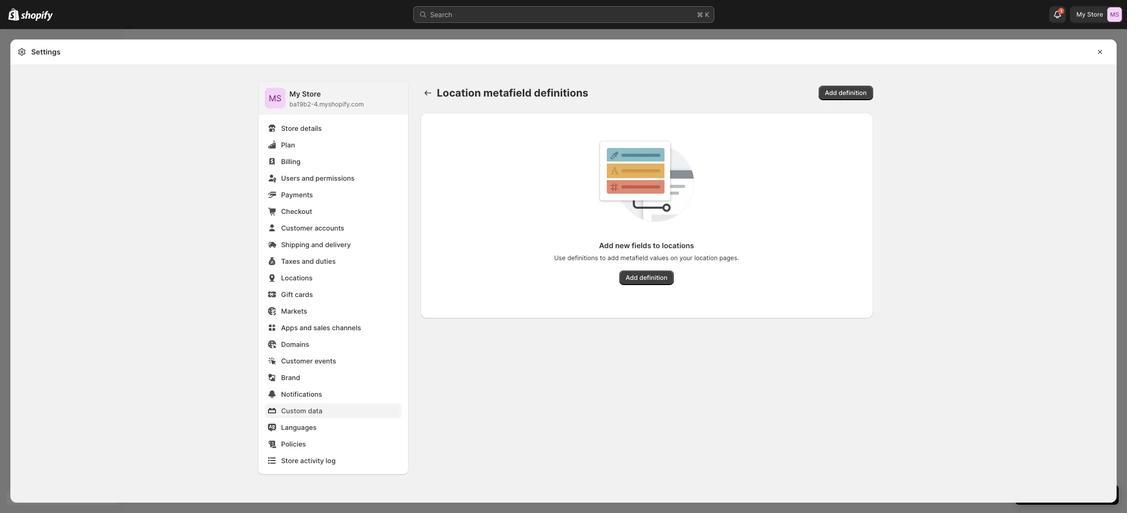 Task type: describe. For each thing, give the bounding box(es) containing it.
my store ba19b2-4.myshopify.com
[[290, 89, 364, 108]]

languages link
[[265, 420, 402, 435]]

duties
[[316, 257, 336, 265]]

my for my store ba19b2-4.myshopify.com
[[290, 89, 300, 98]]

definition for add definition "link" to the right
[[839, 89, 867, 97]]

ba19b2-
[[290, 100, 314, 108]]

billing link
[[265, 154, 402, 169]]

locations
[[281, 274, 313, 282]]

markets link
[[265, 304, 402, 318]]

0 vertical spatial add
[[826, 89, 838, 97]]

customer accounts
[[281, 224, 345, 232]]

my for my store
[[1077, 10, 1086, 18]]

0 vertical spatial definitions
[[534, 87, 589, 99]]

store down policies
[[281, 457, 299, 465]]

customer accounts link
[[265, 221, 402, 235]]

languages
[[281, 423, 317, 432]]

store up plan at top
[[281, 124, 299, 132]]

location
[[437, 87, 481, 99]]

ms button
[[265, 88, 285, 109]]

definition for add definition "link" to the left
[[640, 274, 668, 282]]

markets
[[281, 307, 307, 315]]

add new fields to locations use definitions to add metafield values on your location pages.
[[555, 241, 740, 262]]

and for delivery
[[311, 241, 324, 249]]

values
[[650, 254, 669, 262]]

search
[[430, 10, 453, 19]]

0 vertical spatial add definition
[[826, 89, 867, 97]]

apps and sales channels link
[[265, 321, 402, 335]]

my store
[[1077, 10, 1104, 18]]

metafield inside add new fields to locations use definitions to add metafield values on your location pages.
[[621, 254, 649, 262]]

0 horizontal spatial metafield
[[484, 87, 532, 99]]

and for permissions
[[302, 174, 314, 182]]

custom
[[281, 407, 306, 415]]

gift
[[281, 290, 293, 299]]

plan link
[[265, 138, 402, 152]]

location metafield definitions
[[437, 87, 589, 99]]

settings dialog
[[10, 39, 1118, 506]]

domains
[[281, 340, 309, 349]]

location pages.
[[695, 254, 740, 262]]

users and permissions link
[[265, 171, 402, 185]]

store details link
[[265, 121, 402, 136]]

domains link
[[265, 337, 402, 352]]

and for sales
[[300, 324, 312, 332]]

plan
[[281, 141, 295, 149]]

customer for customer accounts
[[281, 224, 313, 232]]

custom data
[[281, 407, 323, 415]]

accounts
[[315, 224, 345, 232]]

data
[[308, 407, 323, 415]]

1 vertical spatial to
[[600, 254, 606, 262]]

use
[[555, 254, 566, 262]]

shipping and delivery link
[[265, 237, 402, 252]]

on
[[671, 254, 678, 262]]

log
[[326, 457, 336, 465]]

shipping
[[281, 241, 310, 249]]

my store image
[[265, 88, 285, 109]]

your
[[680, 254, 693, 262]]

sales
[[314, 324, 330, 332]]

channels
[[332, 324, 361, 332]]

locations
[[662, 241, 695, 250]]

1 button
[[1050, 6, 1067, 23]]

add inside add new fields to locations use definitions to add metafield values on your location pages.
[[600, 241, 614, 250]]

users and permissions
[[281, 174, 355, 182]]

policies
[[281, 440, 306, 448]]

apps
[[281, 324, 298, 332]]



Task type: locate. For each thing, give the bounding box(es) containing it.
0 vertical spatial my
[[1077, 10, 1086, 18]]

and down customer accounts
[[311, 241, 324, 249]]

to left add
[[600, 254, 606, 262]]

0 vertical spatial customer
[[281, 224, 313, 232]]

metafield
[[484, 87, 532, 99], [621, 254, 649, 262]]

customer events
[[281, 357, 336, 365]]

permissions
[[316, 174, 355, 182]]

checkout
[[281, 207, 312, 216]]

definitions inside add new fields to locations use definitions to add metafield values on your location pages.
[[568, 254, 599, 262]]

0 horizontal spatial my
[[290, 89, 300, 98]]

cards
[[295, 290, 313, 299]]

2 customer from the top
[[281, 357, 313, 365]]

metafield down fields
[[621, 254, 649, 262]]

1 vertical spatial definitions
[[568, 254, 599, 262]]

⌘
[[697, 10, 704, 19]]

store left my store icon
[[1088, 10, 1104, 18]]

1 vertical spatial my
[[290, 89, 300, 98]]

taxes and duties
[[281, 257, 336, 265]]

brand link
[[265, 370, 402, 385]]

my inside my store ba19b2-4.myshopify.com
[[290, 89, 300, 98]]

1 vertical spatial definition
[[640, 274, 668, 282]]

details
[[300, 124, 322, 132]]

shop settings menu element
[[258, 82, 408, 474]]

checkout link
[[265, 204, 402, 219]]

1 horizontal spatial add
[[626, 274, 638, 282]]

notifications link
[[265, 387, 402, 402]]

1 horizontal spatial definition
[[839, 89, 867, 97]]

0 vertical spatial add definition link
[[819, 86, 874, 100]]

1 horizontal spatial add definition
[[826, 89, 867, 97]]

new
[[616, 241, 630, 250]]

4.myshopify.com
[[314, 100, 364, 108]]

add definition
[[826, 89, 867, 97], [626, 274, 668, 282]]

and right "apps"
[[300, 324, 312, 332]]

and right users
[[302, 174, 314, 182]]

0 horizontal spatial add
[[600, 241, 614, 250]]

taxes
[[281, 257, 300, 265]]

settings
[[31, 47, 61, 56]]

0 horizontal spatial add definition
[[626, 274, 668, 282]]

users
[[281, 174, 300, 182]]

add
[[826, 89, 838, 97], [600, 241, 614, 250], [626, 274, 638, 282]]

add definition link
[[819, 86, 874, 100], [620, 271, 674, 285]]

1 horizontal spatial shopify image
[[21, 11, 53, 21]]

brand
[[281, 374, 300, 382]]

store inside my store ba19b2-4.myshopify.com
[[302, 89, 321, 98]]

my store image
[[1108, 7, 1123, 22]]

1 vertical spatial customer
[[281, 357, 313, 365]]

fields
[[632, 241, 652, 250]]

custom data link
[[265, 404, 402, 418]]

and inside 'link'
[[302, 257, 314, 265]]

shipping and delivery
[[281, 241, 351, 249]]

and for duties
[[302, 257, 314, 265]]

to up values
[[653, 241, 661, 250]]

customer down checkout
[[281, 224, 313, 232]]

0 vertical spatial metafield
[[484, 87, 532, 99]]

definition
[[839, 89, 867, 97], [640, 274, 668, 282]]

2 vertical spatial add
[[626, 274, 638, 282]]

store
[[1088, 10, 1104, 18], [302, 89, 321, 98], [281, 124, 299, 132], [281, 457, 299, 465]]

1
[[1061, 8, 1063, 14]]

definitions
[[534, 87, 589, 99], [568, 254, 599, 262]]

customer events link
[[265, 354, 402, 368]]

to
[[653, 241, 661, 250], [600, 254, 606, 262]]

notifications
[[281, 390, 322, 398]]

store up ba19b2-
[[302, 89, 321, 98]]

my
[[1077, 10, 1086, 18], [290, 89, 300, 98]]

my up ba19b2-
[[290, 89, 300, 98]]

1 horizontal spatial add definition link
[[819, 86, 874, 100]]

activity
[[300, 457, 324, 465]]

⌘ k
[[697, 10, 710, 19]]

0 vertical spatial definition
[[839, 89, 867, 97]]

metafield right "location"
[[484, 87, 532, 99]]

2 horizontal spatial add
[[826, 89, 838, 97]]

taxes and duties link
[[265, 254, 402, 269]]

gift cards link
[[265, 287, 402, 302]]

0 horizontal spatial shopify image
[[8, 8, 19, 21]]

gift cards
[[281, 290, 313, 299]]

1 horizontal spatial to
[[653, 241, 661, 250]]

k
[[706, 10, 710, 19]]

1 vertical spatial add definition link
[[620, 271, 674, 285]]

customer for customer events
[[281, 357, 313, 365]]

1 vertical spatial add definition
[[626, 274, 668, 282]]

1 horizontal spatial my
[[1077, 10, 1086, 18]]

0 horizontal spatial definition
[[640, 274, 668, 282]]

shopify image
[[8, 8, 19, 21], [21, 11, 53, 21]]

and right taxes
[[302, 257, 314, 265]]

delivery
[[325, 241, 351, 249]]

store details
[[281, 124, 322, 132]]

and
[[302, 174, 314, 182], [311, 241, 324, 249], [302, 257, 314, 265], [300, 324, 312, 332]]

1 customer from the top
[[281, 224, 313, 232]]

store activity log link
[[265, 454, 402, 468]]

apps and sales channels
[[281, 324, 361, 332]]

1 vertical spatial metafield
[[621, 254, 649, 262]]

add
[[608, 254, 619, 262]]

store activity log
[[281, 457, 336, 465]]

my right 1
[[1077, 10, 1086, 18]]

locations link
[[265, 271, 402, 285]]

0 horizontal spatial add definition link
[[620, 271, 674, 285]]

1 horizontal spatial metafield
[[621, 254, 649, 262]]

policies link
[[265, 437, 402, 451]]

dialog
[[1122, 39, 1128, 503]]

payments link
[[265, 188, 402, 202]]

0 vertical spatial to
[[653, 241, 661, 250]]

customer
[[281, 224, 313, 232], [281, 357, 313, 365]]

payments
[[281, 191, 313, 199]]

events
[[315, 357, 336, 365]]

customer down "domains"
[[281, 357, 313, 365]]

0 horizontal spatial to
[[600, 254, 606, 262]]

billing
[[281, 157, 301, 166]]

1 vertical spatial add
[[600, 241, 614, 250]]



Task type: vqa. For each thing, say whether or not it's contained in the screenshot.
The 1 dropdown button
yes



